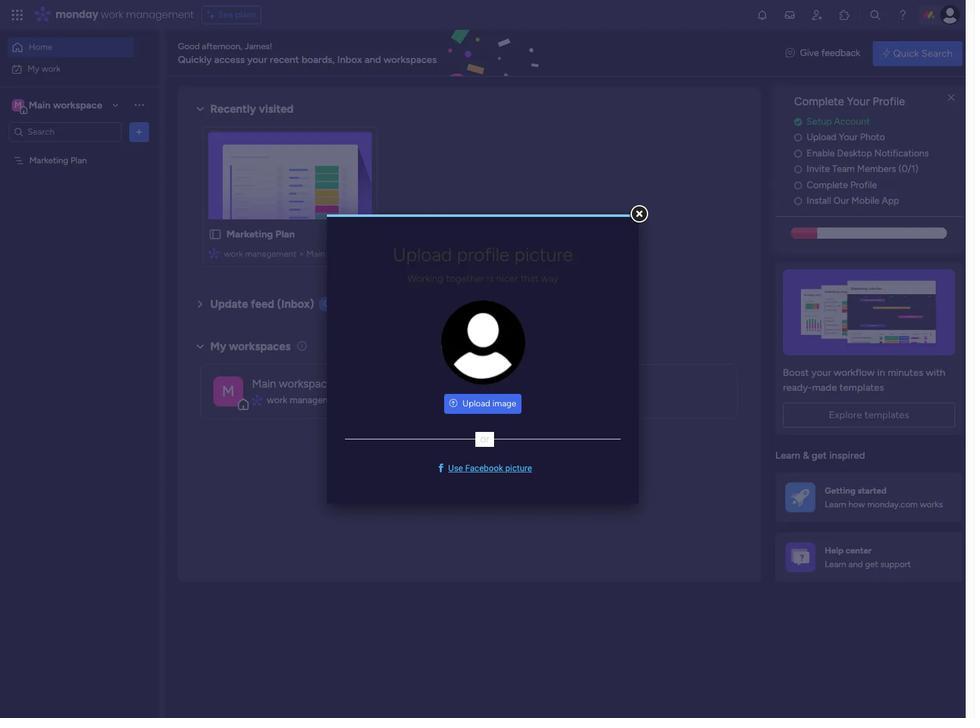 Task type: locate. For each thing, give the bounding box(es) containing it.
boards,
[[302, 53, 335, 65]]

workspaces right inbox
[[384, 53, 437, 65]]

circle o image inside invite team members (0/1) link
[[794, 165, 802, 174]]

1 vertical spatial templates
[[865, 409, 910, 421]]

upload profile picture working together is nicer that way
[[393, 244, 573, 285]]

workspace up search in workspace field
[[53, 99, 102, 111]]

2 circle o image from the top
[[794, 197, 802, 206]]

1 circle o image from the top
[[794, 149, 802, 158]]

upload inside button
[[463, 398, 491, 409]]

1 vertical spatial component image
[[252, 395, 263, 406]]

2 vertical spatial upload
[[463, 398, 491, 409]]

circle o image left invite
[[794, 165, 802, 174]]

made
[[812, 382, 837, 394]]

main workspace up search in workspace field
[[29, 99, 102, 111]]

learn down getting
[[825, 500, 847, 510]]

0 vertical spatial and
[[365, 53, 381, 65]]

monday work management
[[56, 7, 194, 22]]

0 vertical spatial templates
[[840, 382, 884, 394]]

1 horizontal spatial your
[[812, 367, 832, 379]]

1 horizontal spatial my
[[210, 340, 226, 354]]

1 vertical spatial workspace image
[[489, 377, 519, 407]]

complete up install
[[807, 180, 848, 191]]

upload your photo
[[807, 132, 885, 143]]

0 horizontal spatial my
[[27, 63, 39, 74]]

circle o image down the check circle image
[[794, 133, 802, 142]]

profile
[[873, 95, 906, 109], [851, 180, 877, 191]]

0 vertical spatial workspace image
[[12, 98, 24, 112]]

home button
[[7, 37, 134, 57]]

app
[[882, 196, 900, 207]]

&
[[803, 450, 810, 462]]

my right close my workspaces image
[[210, 340, 226, 354]]

1 vertical spatial workspaces
[[229, 340, 291, 354]]

1 vertical spatial picture
[[505, 464, 532, 474]]

upload right the v2 upload arrow image
[[463, 398, 491, 409]]

circle o image for install
[[794, 197, 802, 206]]

0 horizontal spatial your
[[247, 53, 268, 65]]

0 vertical spatial marketing
[[29, 155, 68, 166]]

workspace
[[53, 99, 102, 111], [327, 249, 370, 260], [279, 377, 333, 391]]

circle o image for complete
[[794, 181, 802, 190]]

1 horizontal spatial and
[[849, 560, 863, 570]]

1 vertical spatial management
[[245, 249, 297, 260]]

2 horizontal spatial upload
[[807, 132, 837, 143]]

workspace inside 'element'
[[53, 99, 102, 111]]

my for my workspaces
[[210, 340, 226, 354]]

0 horizontal spatial upload
[[393, 244, 452, 266]]

1 horizontal spatial component image
[[252, 395, 263, 406]]

0 vertical spatial workspaces
[[384, 53, 437, 65]]

picture
[[514, 244, 573, 266], [505, 464, 532, 474]]

enable desktop notifications
[[807, 148, 929, 159]]

1 horizontal spatial main
[[252, 377, 276, 391]]

2 vertical spatial workspace
[[279, 377, 333, 391]]

photo
[[860, 132, 885, 143]]

0 vertical spatial picture
[[514, 244, 573, 266]]

component image
[[208, 247, 220, 259], [252, 395, 263, 406]]

0 vertical spatial your
[[247, 53, 268, 65]]

1 vertical spatial your
[[812, 367, 832, 379]]

good afternoon, james! quickly access your recent boards, inbox and workspaces
[[178, 41, 437, 65]]

recent
[[270, 53, 299, 65]]

monday.com
[[868, 500, 918, 510]]

my down home
[[27, 63, 39, 74]]

complete your profile
[[794, 95, 906, 109]]

1 horizontal spatial main workspace
[[252, 377, 333, 391]]

1 vertical spatial profile
[[851, 180, 877, 191]]

main
[[29, 99, 51, 111], [306, 249, 325, 260], [252, 377, 276, 391]]

component image right workspace image
[[252, 395, 263, 406]]

0 vertical spatial main workspace
[[29, 99, 102, 111]]

afternoon,
[[202, 41, 242, 51]]

main workspace up work management at the left of page
[[252, 377, 333, 391]]

0 vertical spatial workspace
[[53, 99, 102, 111]]

1 vertical spatial my
[[210, 340, 226, 354]]

work right monday
[[101, 7, 123, 22]]

upload for image
[[463, 398, 491, 409]]

0 vertical spatial your
[[847, 95, 870, 109]]

your down account
[[839, 132, 858, 143]]

main right '>'
[[306, 249, 325, 260]]

marketing
[[29, 155, 68, 166], [227, 228, 273, 240]]

and right inbox
[[365, 53, 381, 65]]

dapulse x slim image
[[944, 90, 959, 105]]

get right &
[[812, 450, 827, 462]]

0 horizontal spatial workspace image
[[12, 98, 24, 112]]

1 vertical spatial get
[[865, 560, 879, 570]]

plan
[[71, 155, 87, 166], [276, 228, 295, 240]]

1 vertical spatial marketing
[[227, 228, 273, 240]]

circle o image inside the install our mobile app link
[[794, 197, 802, 206]]

main inside workspace selection 'element'
[[29, 99, 51, 111]]

complete inside 'link'
[[807, 180, 848, 191]]

0 vertical spatial main
[[29, 99, 51, 111]]

get inside help center learn and get support
[[865, 560, 879, 570]]

0 horizontal spatial plan
[[71, 155, 87, 166]]

0 vertical spatial m
[[14, 100, 22, 110]]

your down "james!"
[[247, 53, 268, 65]]

0 horizontal spatial main workspace
[[29, 99, 102, 111]]

m inside workspace image
[[222, 382, 235, 400]]

profile up setup account link
[[873, 95, 906, 109]]

1 vertical spatial plan
[[276, 228, 295, 240]]

0 vertical spatial complete
[[794, 95, 845, 109]]

search
[[922, 47, 953, 59]]

workspace image
[[12, 98, 24, 112], [489, 377, 519, 407]]

1 horizontal spatial upload
[[463, 398, 491, 409]]

upload for profile
[[393, 244, 452, 266]]

work down home
[[42, 63, 61, 74]]

learn left &
[[776, 450, 801, 462]]

0 vertical spatial learn
[[776, 450, 801, 462]]

1 horizontal spatial marketing
[[227, 228, 273, 240]]

2 circle o image from the top
[[794, 165, 802, 174]]

2 horizontal spatial main
[[306, 249, 325, 260]]

0 horizontal spatial main
[[29, 99, 51, 111]]

1 horizontal spatial get
[[865, 560, 879, 570]]

0 horizontal spatial marketing
[[29, 155, 68, 166]]

templates right explore
[[865, 409, 910, 421]]

good
[[178, 41, 200, 51]]

0 vertical spatial marketing plan
[[29, 155, 87, 166]]

upload
[[807, 132, 837, 143], [393, 244, 452, 266], [463, 398, 491, 409]]

0
[[324, 299, 329, 310]]

circle o image inside upload your photo link
[[794, 133, 802, 142]]

2 vertical spatial management
[[290, 395, 345, 406]]

1 vertical spatial m
[[222, 382, 235, 400]]

main right workspace image
[[252, 377, 276, 391]]

1 circle o image from the top
[[794, 133, 802, 142]]

templates
[[840, 382, 884, 394], [865, 409, 910, 421]]

workspaces down update feed (inbox)
[[229, 340, 291, 354]]

m inside workspace selection 'element'
[[14, 100, 22, 110]]

upload up enable
[[807, 132, 837, 143]]

your up made
[[812, 367, 832, 379]]

your inside 'good afternoon, james! quickly access your recent boards, inbox and workspaces'
[[247, 53, 268, 65]]

v2 upload arrow image
[[450, 399, 458, 409]]

profile down invite team members (0/1)
[[851, 180, 877, 191]]

0 horizontal spatial m
[[14, 100, 22, 110]]

marketing plan up work management > main workspace
[[227, 228, 295, 240]]

picture for profile
[[514, 244, 573, 266]]

workspace image containing p
[[489, 377, 519, 407]]

3 circle o image from the top
[[794, 181, 802, 190]]

0 horizontal spatial and
[[365, 53, 381, 65]]

1 vertical spatial complete
[[807, 180, 848, 191]]

circle o image for enable
[[794, 149, 802, 158]]

my inside button
[[27, 63, 39, 74]]

component image for work management > main workspace
[[208, 247, 220, 259]]

apps image
[[839, 9, 851, 21]]

0 horizontal spatial get
[[812, 450, 827, 462]]

0 vertical spatial circle o image
[[794, 149, 802, 158]]

circle o image left complete profile
[[794, 181, 802, 190]]

picture inside upload profile picture working together is nicer that way
[[514, 244, 573, 266]]

0 vertical spatial upload
[[807, 132, 837, 143]]

enable desktop notifications link
[[794, 147, 963, 161]]

james!
[[245, 41, 272, 51]]

update
[[210, 298, 248, 311]]

workspace image containing m
[[12, 98, 24, 112]]

main down the my work on the left top of the page
[[29, 99, 51, 111]]

workspace image for p 'button'
[[489, 377, 519, 407]]

circle o image left enable
[[794, 149, 802, 158]]

2 vertical spatial circle o image
[[794, 181, 802, 190]]

works
[[920, 500, 943, 510]]

your for complete
[[847, 95, 870, 109]]

circle o image
[[794, 149, 802, 158], [794, 197, 802, 206]]

Search in workspace field
[[26, 125, 104, 139]]

plan down search in workspace field
[[71, 155, 87, 166]]

0 vertical spatial component image
[[208, 247, 220, 259]]

invite members image
[[811, 9, 824, 21]]

marketing down search in workspace field
[[29, 155, 68, 166]]

workflow
[[834, 367, 875, 379]]

getting started learn how monday.com works
[[825, 486, 943, 510]]

upload inside upload profile picture working together is nicer that way
[[393, 244, 452, 266]]

circle o image left install
[[794, 197, 802, 206]]

marketing plan list box
[[0, 147, 159, 339]]

1 vertical spatial circle o image
[[794, 197, 802, 206]]

public board image
[[208, 228, 222, 242]]

your
[[247, 53, 268, 65], [812, 367, 832, 379]]

marketing right public board icon
[[227, 228, 273, 240]]

workspace selection element
[[12, 98, 104, 114]]

1 horizontal spatial m
[[222, 382, 235, 400]]

upload for your
[[807, 132, 837, 143]]

1 vertical spatial and
[[849, 560, 863, 570]]

learn inside getting started learn how monday.com works
[[825, 500, 847, 510]]

workspace image inside 'element'
[[12, 98, 24, 112]]

profile inside 'link'
[[851, 180, 877, 191]]

circle o image inside complete profile 'link'
[[794, 181, 802, 190]]

your inside boost your workflow in minutes with ready-made templates
[[812, 367, 832, 379]]

install
[[807, 196, 831, 207]]

work inside button
[[42, 63, 61, 74]]

inspired
[[830, 450, 865, 462]]

1 vertical spatial learn
[[825, 500, 847, 510]]

workspace right '>'
[[327, 249, 370, 260]]

2 vertical spatial learn
[[825, 560, 847, 570]]

0 horizontal spatial marketing plan
[[29, 155, 87, 166]]

picture right 'facebook'
[[505, 464, 532, 474]]

get down center
[[865, 560, 879, 570]]

plan up work management > main workspace
[[276, 228, 295, 240]]

update feed (inbox)
[[210, 298, 314, 311]]

component image for work management
[[252, 395, 263, 406]]

1 vertical spatial your
[[839, 132, 858, 143]]

use
[[448, 464, 463, 474]]

complete up setup
[[794, 95, 845, 109]]

get
[[812, 450, 827, 462], [865, 560, 879, 570]]

upload up working
[[393, 244, 452, 266]]

and inside 'good afternoon, james! quickly access your recent boards, inbox and workspaces'
[[365, 53, 381, 65]]

0 vertical spatial circle o image
[[794, 133, 802, 142]]

access
[[214, 53, 245, 65]]

1 horizontal spatial workspace image
[[489, 377, 519, 407]]

with
[[926, 367, 946, 379]]

plans
[[235, 9, 256, 20]]

main workspace
[[29, 99, 102, 111], [252, 377, 333, 391]]

and inside help center learn and get support
[[849, 560, 863, 570]]

getting started element
[[776, 473, 963, 523]]

image
[[493, 398, 517, 409]]

1 vertical spatial main workspace
[[252, 377, 333, 391]]

help
[[825, 546, 844, 556]]

my
[[27, 63, 39, 74], [210, 340, 226, 354]]

templates down workflow
[[840, 382, 884, 394]]

2 vertical spatial main
[[252, 377, 276, 391]]

0 horizontal spatial component image
[[208, 247, 220, 259]]

marketing inside marketing plan list box
[[29, 155, 68, 166]]

1 vertical spatial upload
[[393, 244, 452, 266]]

p
[[499, 382, 508, 400]]

your up account
[[847, 95, 870, 109]]

my work button
[[7, 59, 134, 79]]

component image down public board icon
[[208, 247, 220, 259]]

picture up "way"
[[514, 244, 573, 266]]

option
[[0, 149, 159, 152]]

marketing plan down search in workspace field
[[29, 155, 87, 166]]

and down center
[[849, 560, 863, 570]]

quick search button
[[873, 41, 963, 66]]

0 vertical spatial get
[[812, 450, 827, 462]]

circle o image
[[794, 133, 802, 142], [794, 165, 802, 174], [794, 181, 802, 190]]

workspace image inside p 'button'
[[489, 377, 519, 407]]

0 vertical spatial plan
[[71, 155, 87, 166]]

1 horizontal spatial workspaces
[[384, 53, 437, 65]]

picture for facebook
[[505, 464, 532, 474]]

setup account link
[[794, 115, 963, 129]]

0 vertical spatial my
[[27, 63, 39, 74]]

learn inside help center learn and get support
[[825, 560, 847, 570]]

1 horizontal spatial plan
[[276, 228, 295, 240]]

workspace up work management at the left of page
[[279, 377, 333, 391]]

marketing plan
[[29, 155, 87, 166], [227, 228, 295, 240]]

learn down help
[[825, 560, 847, 570]]

learn
[[776, 450, 801, 462], [825, 500, 847, 510], [825, 560, 847, 570]]

1 horizontal spatial marketing plan
[[227, 228, 295, 240]]

1 vertical spatial circle o image
[[794, 165, 802, 174]]

open update feed (inbox) image
[[193, 297, 208, 312]]

circle o image inside enable desktop notifications link
[[794, 149, 802, 158]]

minutes
[[888, 367, 924, 379]]

together
[[446, 273, 485, 285]]

see
[[218, 9, 233, 20]]

1 vertical spatial main
[[306, 249, 325, 260]]



Task type: vqa. For each thing, say whether or not it's contained in the screenshot.
first Status Field from the top
no



Task type: describe. For each thing, give the bounding box(es) containing it.
nicer
[[497, 273, 518, 285]]

v2 bolt switch image
[[883, 46, 890, 60]]

your for upload
[[839, 132, 858, 143]]

use facebook picture
[[448, 464, 532, 474]]

mobile
[[852, 196, 880, 207]]

upload image
[[463, 398, 517, 409]]

is
[[487, 273, 494, 285]]

see plans
[[218, 9, 256, 20]]

enable
[[807, 148, 835, 159]]

1 vertical spatial workspace
[[327, 249, 370, 260]]

recently
[[210, 102, 256, 116]]

setup account
[[807, 116, 870, 127]]

invite team members (0/1) link
[[794, 162, 963, 176]]

complete profile
[[807, 180, 877, 191]]

templates image image
[[787, 269, 952, 356]]

learn & get inspired
[[776, 450, 865, 462]]

main workspace inside workspace selection 'element'
[[29, 99, 102, 111]]

in
[[878, 367, 886, 379]]

boost
[[783, 367, 809, 379]]

center
[[846, 546, 872, 556]]

close my workspaces image
[[193, 339, 208, 354]]

james peterson image
[[940, 5, 960, 25]]

check circle image
[[794, 117, 802, 127]]

monday
[[56, 7, 98, 22]]

circle o image for upload
[[794, 133, 802, 142]]

profile
[[457, 244, 510, 266]]

invite team members (0/1)
[[807, 164, 919, 175]]

help center element
[[776, 533, 963, 583]]

our
[[834, 196, 849, 207]]

learn for getting
[[825, 500, 847, 510]]

management for work management
[[290, 395, 345, 406]]

upload image button
[[445, 394, 522, 414]]

started
[[858, 486, 887, 497]]

templates inside "button"
[[865, 409, 910, 421]]

setup
[[807, 116, 832, 127]]

marketing plan inside marketing plan list box
[[29, 155, 87, 166]]

give feedback
[[800, 48, 861, 59]]

explore
[[829, 409, 862, 421]]

my workspaces
[[210, 340, 291, 354]]

notifications image
[[756, 9, 769, 21]]

learn for help
[[825, 560, 847, 570]]

facebook
[[465, 464, 503, 474]]

quick search
[[894, 47, 953, 59]]

select product image
[[11, 9, 24, 21]]

how
[[849, 500, 865, 510]]

work right workspace image
[[267, 395, 287, 406]]

work management
[[267, 395, 345, 406]]

or
[[481, 433, 489, 445]]

(0/1)
[[899, 164, 919, 175]]

complete for complete your profile
[[794, 95, 845, 109]]

team
[[833, 164, 855, 175]]

give
[[800, 48, 819, 59]]

workspaces inside 'good afternoon, james! quickly access your recent boards, inbox and workspaces'
[[384, 53, 437, 65]]

account
[[834, 116, 870, 127]]

explore templates button
[[783, 403, 955, 428]]

help image
[[897, 9, 909, 21]]

workspace image
[[213, 377, 243, 407]]

my work
[[27, 63, 61, 74]]

feed
[[251, 298, 274, 311]]

members
[[857, 164, 896, 175]]

notifications
[[875, 148, 929, 159]]

inbox image
[[784, 9, 796, 21]]

visited
[[259, 102, 294, 116]]

upload your photo link
[[794, 131, 963, 145]]

desktop
[[837, 148, 872, 159]]

install our mobile app
[[807, 196, 900, 207]]

support
[[881, 560, 911, 570]]

complete profile link
[[794, 178, 963, 192]]

recently visited
[[210, 102, 294, 116]]

ready-
[[783, 382, 812, 394]]

working
[[407, 273, 444, 285]]

0 vertical spatial profile
[[873, 95, 906, 109]]

0 vertical spatial management
[[126, 7, 194, 22]]

close recently visited image
[[193, 102, 208, 117]]

1 vertical spatial marketing plan
[[227, 228, 295, 240]]

>
[[299, 249, 304, 260]]

circle o image for invite
[[794, 165, 802, 174]]

quick
[[894, 47, 919, 59]]

workspace image for workspace selection 'element' at top
[[12, 98, 24, 112]]

work up update
[[224, 249, 243, 260]]

explore templates
[[829, 409, 910, 421]]

work management > main workspace
[[224, 249, 370, 260]]

my for my work
[[27, 63, 39, 74]]

p button
[[476, 364, 738, 419]]

getting
[[825, 486, 856, 497]]

templates inside boost your workflow in minutes with ready-made templates
[[840, 382, 884, 394]]

feedback
[[822, 48, 861, 59]]

that
[[521, 273, 539, 285]]

home
[[29, 42, 53, 52]]

quickly
[[178, 53, 212, 65]]

help center learn and get support
[[825, 546, 911, 570]]

inbox
[[337, 53, 362, 65]]

search everything image
[[869, 9, 882, 21]]

management for work management > main workspace
[[245, 249, 297, 260]]

invite
[[807, 164, 830, 175]]

complete for complete profile
[[807, 180, 848, 191]]

see plans button
[[201, 6, 262, 24]]

(inbox)
[[277, 298, 314, 311]]

v2 user feedback image
[[786, 46, 795, 60]]

way
[[541, 273, 559, 285]]

boost your workflow in minutes with ready-made templates
[[783, 367, 946, 394]]

0 horizontal spatial workspaces
[[229, 340, 291, 354]]

plan inside list box
[[71, 155, 87, 166]]



